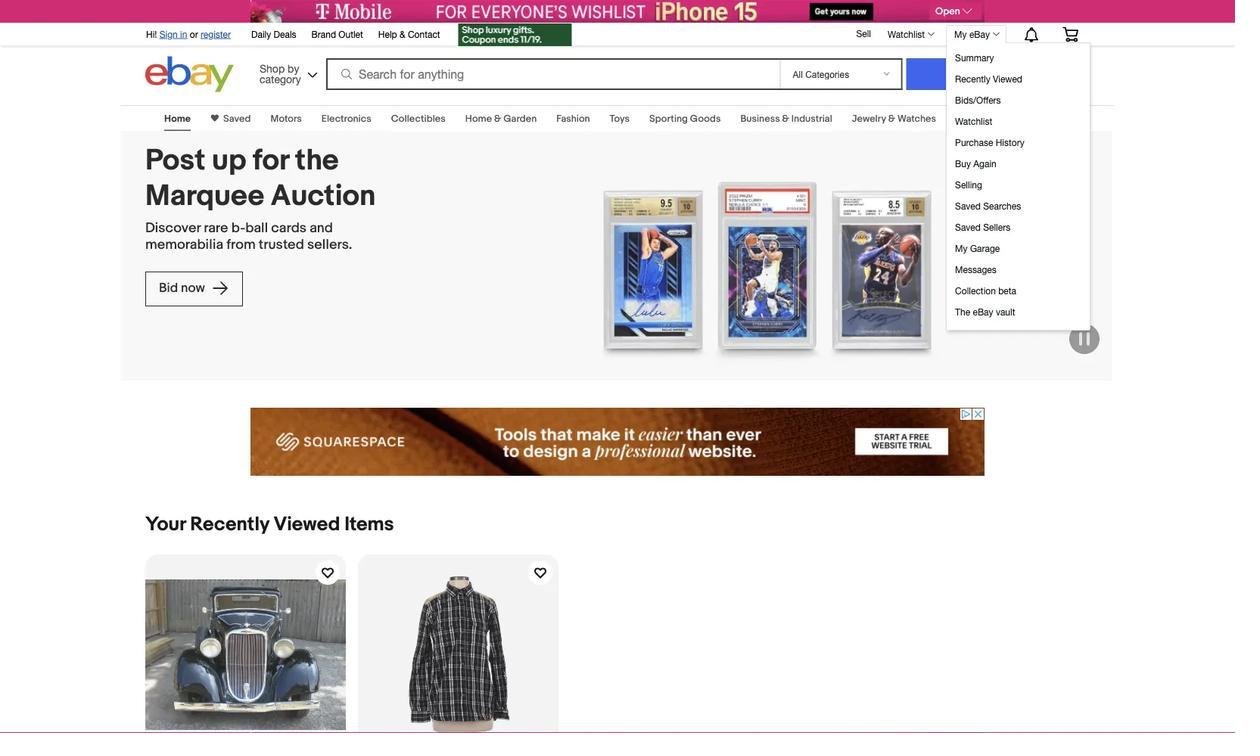Task type: locate. For each thing, give the bounding box(es) containing it.
my left garage
[[955, 243, 968, 254]]

0 horizontal spatial recently
[[190, 513, 269, 536]]

watchlist link
[[880, 25, 942, 43], [952, 111, 1088, 132]]

my garage
[[955, 243, 1000, 254]]

bids/offers link
[[952, 89, 1088, 111]]

buy
[[955, 158, 971, 169]]

0 vertical spatial my
[[955, 29, 967, 39]]

post up for the marquee auction discover rare b-ball cards and memorabilia from trusted sellers.
[[145, 143, 376, 253]]

saved down "selling"
[[955, 201, 981, 211]]

recently
[[955, 73, 991, 84], [190, 513, 269, 536]]

jewelry & watches link
[[852, 113, 936, 125]]

business & industrial
[[741, 113, 833, 125]]

saved up up
[[223, 113, 251, 125]]

my inside "link"
[[955, 29, 967, 39]]

& for help
[[400, 29, 405, 39]]

1 vertical spatial watchlist link
[[952, 111, 1088, 132]]

viewed up bids/offers link
[[993, 73, 1023, 84]]

your
[[145, 513, 186, 536]]

cards
[[271, 220, 307, 237]]

help & contact link
[[378, 26, 440, 43]]

get the coupon image
[[458, 23, 572, 46]]

motors link
[[271, 113, 302, 125]]

electronics
[[322, 113, 371, 125]]

ebay left the live
[[956, 113, 978, 125]]

saved for saved sellers
[[955, 222, 981, 232]]

2 vertical spatial saved
[[955, 222, 981, 232]]

recently viewed
[[955, 73, 1023, 84]]

ebay inside post up for the marquee auction main content
[[956, 113, 978, 125]]

1 vertical spatial my
[[955, 243, 968, 254]]

viewed inside recently viewed link
[[993, 73, 1023, 84]]

0 vertical spatial advertisement region
[[251, 0, 985, 23]]

searches
[[984, 201, 1021, 211]]

live
[[980, 113, 997, 125]]

ebay live
[[956, 113, 997, 125]]

or
[[190, 29, 198, 39]]

& for jewelry
[[888, 113, 896, 125]]

deals
[[274, 29, 296, 39]]

brand outlet link
[[312, 26, 363, 43]]

0 horizontal spatial watchlist link
[[880, 25, 942, 43]]

collection beta
[[955, 285, 1017, 296]]

1 horizontal spatial home
[[465, 113, 492, 125]]

ebay inside the ebay vault link
[[973, 307, 994, 317]]

home
[[164, 113, 191, 125], [465, 113, 492, 125]]

my down open button
[[955, 29, 967, 39]]

from
[[226, 237, 256, 253]]

summary
[[955, 52, 994, 63]]

None submit
[[907, 58, 1034, 90]]

daily deals link
[[251, 26, 296, 43]]

auction
[[271, 179, 376, 214]]

watchlist up the purchase
[[955, 116, 993, 126]]

purchase
[[955, 137, 993, 148]]

& left garden
[[494, 113, 501, 125]]

watchlist link up the history at the right of the page
[[952, 111, 1088, 132]]

&
[[400, 29, 405, 39], [494, 113, 501, 125], [782, 113, 790, 125], [888, 113, 896, 125]]

saved
[[223, 113, 251, 125], [955, 201, 981, 211], [955, 222, 981, 232]]

viewed left the items
[[274, 513, 340, 536]]

hi! sign in or register
[[146, 29, 231, 39]]

& inside account navigation
[[400, 29, 405, 39]]

ebay inside my ebay "link"
[[970, 29, 990, 39]]

& right the business
[[782, 113, 790, 125]]

sign
[[160, 29, 178, 39]]

electronics link
[[322, 113, 371, 125]]

0 vertical spatial viewed
[[993, 73, 1023, 84]]

outlet
[[339, 29, 363, 39]]

my for my ebay
[[955, 29, 967, 39]]

summary link
[[952, 47, 1088, 68]]

ebay up summary
[[970, 29, 990, 39]]

my
[[955, 29, 967, 39], [955, 243, 968, 254]]

home for home
[[164, 113, 191, 125]]

contact
[[408, 29, 440, 39]]

& right help
[[400, 29, 405, 39]]

your recently viewed items
[[145, 513, 394, 536]]

again
[[974, 158, 997, 169]]

for
[[253, 143, 289, 178]]

marquee
[[145, 179, 264, 214]]

industrial
[[792, 113, 833, 125]]

1 vertical spatial advertisement region
[[251, 408, 985, 476]]

1 vertical spatial saved
[[955, 201, 981, 211]]

1 horizontal spatial recently
[[955, 73, 991, 84]]

1 home from the left
[[164, 113, 191, 125]]

2 advertisement region from the top
[[251, 408, 985, 476]]

1 horizontal spatial viewed
[[993, 73, 1023, 84]]

& for home
[[494, 113, 501, 125]]

jewelry & watches
[[852, 113, 936, 125]]

saved up my garage
[[955, 222, 981, 232]]

2 vertical spatial ebay
[[973, 307, 994, 317]]

collectibles link
[[391, 113, 446, 125]]

saved inside post up for the marquee auction main content
[[223, 113, 251, 125]]

advertisement region
[[251, 0, 985, 23], [251, 408, 985, 476]]

register link
[[201, 29, 231, 39]]

1 vertical spatial ebay
[[956, 113, 978, 125]]

vault
[[996, 307, 1016, 317]]

1 vertical spatial recently
[[190, 513, 269, 536]]

0 vertical spatial watchlist
[[888, 29, 925, 39]]

ebay for the
[[973, 307, 994, 317]]

discover
[[145, 220, 201, 237]]

& for business
[[782, 113, 790, 125]]

1 vertical spatial viewed
[[274, 513, 340, 536]]

purchase history
[[955, 137, 1025, 148]]

0 horizontal spatial viewed
[[274, 513, 340, 536]]

recently right the your on the bottom left of page
[[190, 513, 269, 536]]

watchlist right sell
[[888, 29, 925, 39]]

sell link
[[850, 28, 878, 39]]

collectibles
[[391, 113, 446, 125]]

watchlist link down open
[[880, 25, 942, 43]]

1 vertical spatial watchlist
[[955, 116, 993, 126]]

category
[[260, 73, 301, 85]]

my ebay link
[[946, 25, 1007, 43]]

0 horizontal spatial home
[[164, 113, 191, 125]]

viewed
[[993, 73, 1023, 84], [274, 513, 340, 536]]

0 vertical spatial recently
[[955, 73, 991, 84]]

0 vertical spatial watchlist link
[[880, 25, 942, 43]]

recently down summary
[[955, 73, 991, 84]]

0 horizontal spatial watchlist
[[888, 29, 925, 39]]

2 home from the left
[[465, 113, 492, 125]]

& right jewelry on the top of the page
[[888, 113, 896, 125]]

home left garden
[[465, 113, 492, 125]]

0 vertical spatial ebay
[[970, 29, 990, 39]]

home up post
[[164, 113, 191, 125]]

ebay
[[970, 29, 990, 39], [956, 113, 978, 125], [973, 307, 994, 317]]

in
[[180, 29, 187, 39]]

watchlist
[[888, 29, 925, 39], [955, 116, 993, 126]]

toys link
[[610, 113, 630, 125]]

ebay right the
[[973, 307, 994, 317]]

saved link
[[219, 113, 251, 125]]

post
[[145, 143, 205, 178]]

ball
[[245, 220, 268, 237]]

hi!
[[146, 29, 157, 39]]

sellers.
[[307, 237, 352, 253]]

0 vertical spatial saved
[[223, 113, 251, 125]]

by
[[288, 62, 299, 75]]



Task type: describe. For each thing, give the bounding box(es) containing it.
history
[[996, 137, 1025, 148]]

account navigation
[[138, 19, 1091, 331]]

saved searches link
[[952, 195, 1088, 217]]

selling
[[955, 179, 983, 190]]

help
[[378, 29, 397, 39]]

register
[[201, 29, 231, 39]]

business
[[741, 113, 780, 125]]

buy again link
[[952, 153, 1088, 174]]

daily
[[251, 29, 271, 39]]

none submit inside the shop by category "banner"
[[907, 58, 1034, 90]]

my for my garage
[[955, 243, 968, 254]]

1 horizontal spatial watchlist
[[955, 116, 993, 126]]

items
[[345, 513, 394, 536]]

recently inside account navigation
[[955, 73, 991, 84]]

beta
[[999, 285, 1017, 296]]

open
[[936, 5, 960, 17]]

your shopping cart image
[[1062, 27, 1080, 42]]

purchase history link
[[952, 132, 1088, 153]]

garage
[[970, 243, 1000, 254]]

post up for the marquee auction main content
[[0, 96, 1235, 734]]

toys
[[610, 113, 630, 125]]

shop
[[260, 62, 285, 75]]

messages link
[[952, 259, 1088, 280]]

post up for the marquee auction link
[[145, 143, 397, 214]]

brand
[[312, 29, 336, 39]]

my ebay
[[955, 29, 990, 39]]

memorabilia
[[145, 237, 223, 253]]

the ebay vault
[[955, 307, 1016, 317]]

my garage link
[[952, 238, 1088, 259]]

collection beta link
[[952, 280, 1088, 301]]

shop by category banner
[[138, 19, 1091, 331]]

ebay for my
[[970, 29, 990, 39]]

bid
[[159, 281, 178, 296]]

open button
[[930, 3, 982, 20]]

collection
[[955, 285, 996, 296]]

1 horizontal spatial watchlist link
[[952, 111, 1088, 132]]

b-
[[231, 220, 245, 237]]

selling link
[[952, 174, 1088, 195]]

Search for anything text field
[[329, 60, 777, 89]]

saved for saved
[[223, 113, 251, 125]]

ebay live link
[[956, 113, 997, 125]]

bid now
[[159, 281, 208, 296]]

up
[[212, 143, 246, 178]]

garden
[[504, 113, 537, 125]]

shop by category button
[[253, 56, 321, 89]]

brand outlet
[[312, 29, 363, 39]]

recently inside post up for the marquee auction main content
[[190, 513, 269, 536]]

saved sellers link
[[952, 217, 1088, 238]]

sign in link
[[160, 29, 187, 39]]

trusted
[[259, 237, 304, 253]]

home & garden link
[[465, 113, 537, 125]]

sell
[[857, 28, 871, 39]]

saved sellers
[[955, 222, 1011, 232]]

the ebay vault link
[[952, 301, 1088, 322]]

fashion link
[[557, 113, 590, 125]]

bid now link
[[145, 272, 243, 306]]

home & garden
[[465, 113, 537, 125]]

1 advertisement region from the top
[[251, 0, 985, 23]]

motors
[[271, 113, 302, 125]]

home for home & garden
[[465, 113, 492, 125]]

rare
[[204, 220, 228, 237]]

sellers
[[984, 222, 1011, 232]]

shop by category
[[260, 62, 301, 85]]

messages
[[955, 264, 997, 275]]

now
[[181, 281, 205, 296]]

sporting
[[650, 113, 688, 125]]

viewed inside post up for the marquee auction main content
[[274, 513, 340, 536]]

help & contact
[[378, 29, 440, 39]]

advertisement region inside post up for the marquee auction main content
[[251, 408, 985, 476]]

saved searches
[[955, 201, 1021, 211]]

and
[[310, 220, 333, 237]]

saved for saved searches
[[955, 201, 981, 211]]

bids/offers
[[955, 95, 1001, 105]]

sporting goods link
[[650, 113, 721, 125]]

the
[[295, 143, 339, 178]]

daily deals
[[251, 29, 296, 39]]

business & industrial link
[[741, 113, 833, 125]]



Task type: vqa. For each thing, say whether or not it's contained in the screenshot.
left the Recently
yes



